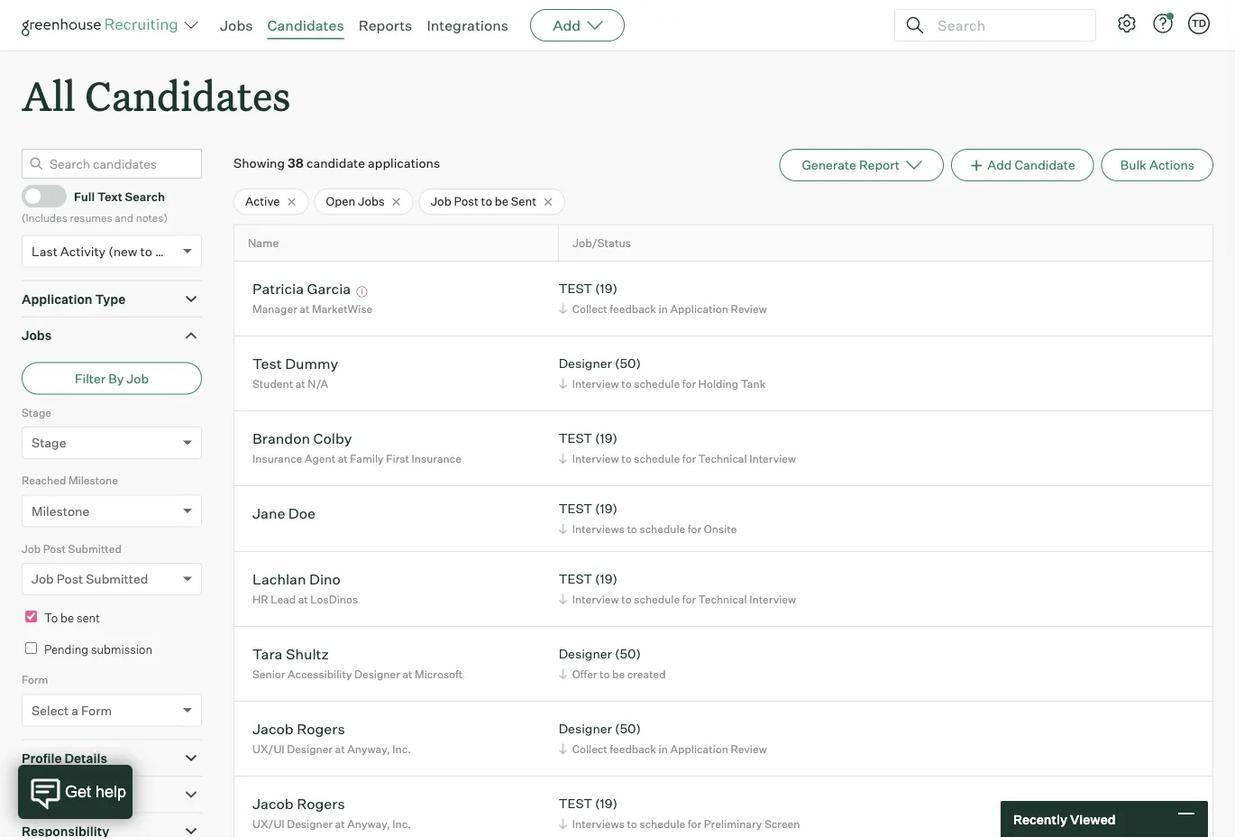 Task type: vqa. For each thing, say whether or not it's contained in the screenshot.
TEST associated with HR Lead at LosDinos
yes



Task type: locate. For each thing, give the bounding box(es) containing it.
5 (19) from the top
[[595, 796, 618, 812]]

2 (50) from the top
[[615, 646, 641, 662]]

technical up onsite
[[699, 452, 748, 465]]

0 horizontal spatial jobs
[[22, 328, 52, 343]]

1 vertical spatial collect
[[573, 742, 608, 756]]

1 interviews from the top
[[573, 522, 625, 536]]

1 collect from the top
[[573, 302, 608, 315]]

2 insurance from the left
[[412, 452, 462, 465]]

filter by job button
[[22, 362, 202, 395]]

test (19) interviews to schedule for preliminary screen
[[559, 796, 801, 831]]

notes)
[[136, 211, 168, 224]]

for left holding
[[683, 377, 696, 390]]

reports
[[359, 16, 413, 34]]

interviews to schedule for preliminary screen link
[[556, 815, 805, 832]]

0 vertical spatial (50)
[[615, 356, 641, 371]]

collect down job/status
[[573, 302, 608, 315]]

1 vertical spatial test (19) interview to schedule for technical interview
[[559, 571, 797, 606]]

job post submitted element
[[22, 540, 202, 608]]

0 vertical spatial candidates
[[268, 16, 344, 34]]

application for test (19)
[[671, 302, 729, 315]]

to inside designer (50) offer to be created
[[600, 667, 610, 681]]

jacob for test (19)
[[253, 795, 294, 813]]

designer
[[559, 356, 613, 371], [559, 646, 613, 662], [355, 667, 400, 681], [559, 721, 613, 737], [287, 742, 333, 756], [287, 817, 333, 831]]

test
[[559, 281, 593, 297], [559, 431, 593, 446], [559, 501, 593, 517], [559, 571, 593, 587], [559, 796, 593, 812]]

0 vertical spatial collect feedback in application review link
[[556, 300, 772, 317]]

1 vertical spatial in
[[659, 742, 668, 756]]

2 collect feedback in application review link from the top
[[556, 740, 772, 758]]

0 vertical spatial technical
[[699, 452, 748, 465]]

candidates down the jobs link
[[85, 69, 291, 122]]

patricia
[[253, 279, 304, 297]]

bulk
[[1121, 157, 1148, 173]]

feedback inside the designer (50) collect feedback in application review
[[610, 742, 657, 756]]

Pending submission checkbox
[[25, 643, 37, 654]]

0 vertical spatial jacob rogers link
[[253, 720, 345, 740]]

1 vertical spatial inc.
[[393, 817, 411, 831]]

insurance down brandon
[[253, 452, 303, 465]]

jacob rogers link
[[253, 720, 345, 740], [253, 795, 345, 815]]

4 test from the top
[[559, 571, 593, 587]]

38
[[288, 155, 304, 171]]

collect feedback in application review link up 'test (19) interviews to schedule for preliminary screen'
[[556, 740, 772, 758]]

1 jacob rogers link from the top
[[253, 720, 345, 740]]

2 collect from the top
[[573, 742, 608, 756]]

0 horizontal spatial insurance
[[253, 452, 303, 465]]

test (19) interview to schedule for technical interview
[[559, 431, 797, 465], [559, 571, 797, 606]]

(19) down job/status
[[595, 281, 618, 297]]

search
[[125, 189, 165, 203]]

2 vertical spatial (50)
[[615, 721, 641, 737]]

application inside test (19) collect feedback in application review
[[671, 302, 729, 315]]

form down pending submission 'checkbox'
[[22, 673, 48, 687]]

2 test (19) interview to schedule for technical interview from the top
[[559, 571, 797, 606]]

schedule for dummy
[[634, 377, 680, 390]]

5 test from the top
[[559, 796, 593, 812]]

(50) inside designer (50) interview to schedule for holding tank
[[615, 356, 641, 371]]

interview to schedule for technical interview link up the test (19) interviews to schedule for onsite
[[556, 450, 801, 467]]

2 inc. from the top
[[393, 817, 411, 831]]

(50) inside designer (50) offer to be created
[[615, 646, 641, 662]]

1 vertical spatial jacob rogers ux/ui designer at anyway, inc.
[[253, 795, 411, 831]]

1 vertical spatial ux/ui
[[253, 817, 285, 831]]

0 vertical spatial milestone
[[68, 474, 118, 487]]

insurance
[[253, 452, 303, 465], [412, 452, 462, 465]]

jobs right open
[[358, 194, 385, 209]]

(19) inside test (19) collect feedback in application review
[[595, 281, 618, 297]]

designer (50) offer to be created
[[559, 646, 666, 681]]

2 ux/ui from the top
[[253, 817, 285, 831]]

full text search (includes resumes and notes)
[[22, 189, 168, 224]]

1 feedback from the top
[[610, 302, 657, 315]]

1 interview to schedule for technical interview link from the top
[[556, 450, 801, 467]]

2 interview to schedule for technical interview link from the top
[[556, 591, 801, 608]]

3 test from the top
[[559, 501, 593, 517]]

0 horizontal spatial be
[[60, 611, 74, 625]]

schedule left preliminary
[[640, 817, 686, 831]]

jacob rogers ux/ui designer at anyway, inc.
[[253, 720, 411, 756], [253, 795, 411, 831]]

jacob rogers ux/ui designer at anyway, inc. for test (19)
[[253, 795, 411, 831]]

0 vertical spatial rogers
[[297, 720, 345, 738]]

2 review from the top
[[731, 742, 768, 756]]

anyway, for designer (50)
[[348, 742, 390, 756]]

feedback inside test (19) collect feedback in application review
[[610, 302, 657, 315]]

(50) for tara shultz
[[615, 646, 641, 662]]

0 vertical spatial anyway,
[[348, 742, 390, 756]]

anyway, for test (19)
[[348, 817, 390, 831]]

dummy
[[285, 354, 338, 372]]

feedback for (50)
[[610, 742, 657, 756]]

interviews inside 'test (19) interviews to schedule for preliminary screen'
[[573, 817, 625, 831]]

for up the test (19) interviews to schedule for onsite
[[683, 452, 696, 465]]

form
[[22, 673, 48, 687], [81, 703, 112, 718]]

type
[[95, 291, 126, 307]]

showing
[[234, 155, 285, 171]]

application inside the designer (50) collect feedback in application review
[[671, 742, 729, 756]]

1 test from the top
[[559, 281, 593, 297]]

milestone down stage element
[[68, 474, 118, 487]]

1 test (19) interview to schedule for technical interview from the top
[[559, 431, 797, 465]]

candidates link
[[268, 16, 344, 34]]

in up 'test (19) interviews to schedule for preliminary screen'
[[659, 742, 668, 756]]

for inside the test (19) interviews to schedule for onsite
[[688, 522, 702, 536]]

1 ux/ui from the top
[[253, 742, 285, 756]]

(19)
[[595, 281, 618, 297], [595, 431, 618, 446], [595, 501, 618, 517], [595, 571, 618, 587], [595, 796, 618, 812]]

0 vertical spatial test (19) interview to schedule for technical interview
[[559, 431, 797, 465]]

microsoft
[[415, 667, 463, 681]]

review inside test (19) collect feedback in application review
[[731, 302, 768, 315]]

1 horizontal spatial add
[[988, 157, 1013, 173]]

1 vertical spatial technical
[[699, 592, 748, 606]]

post down reached
[[43, 542, 66, 555]]

add candidate
[[988, 157, 1076, 173]]

0 vertical spatial review
[[731, 302, 768, 315]]

inc. for designer (50)
[[393, 742, 411, 756]]

1 (19) from the top
[[595, 281, 618, 297]]

schedule left onsite
[[640, 522, 686, 536]]

post up to be sent at the left of page
[[57, 571, 83, 587]]

0 vertical spatial jacob rogers ux/ui designer at anyway, inc.
[[253, 720, 411, 756]]

collect inside test (19) collect feedback in application review
[[573, 302, 608, 315]]

technical
[[699, 452, 748, 465], [699, 592, 748, 606]]

dino
[[309, 570, 341, 588]]

application up 'test (19) interviews to schedule for preliminary screen'
[[671, 742, 729, 756]]

in up designer (50) interview to schedule for holding tank
[[659, 302, 668, 315]]

1 jacob from the top
[[253, 720, 294, 738]]

garcia
[[307, 279, 351, 297]]

(19) up the interviews to schedule for onsite link
[[595, 501, 618, 517]]

0 vertical spatial feedback
[[610, 302, 657, 315]]

1 vertical spatial rogers
[[297, 795, 345, 813]]

(50) for jacob rogers
[[615, 721, 641, 737]]

test (19) interview to schedule for technical interview down the interviews to schedule for onsite link
[[559, 571, 797, 606]]

old)
[[155, 243, 179, 259]]

submitted up sent
[[86, 571, 148, 587]]

to be sent
[[44, 611, 100, 625]]

2 in from the top
[[659, 742, 668, 756]]

0 vertical spatial interviews
[[573, 522, 625, 536]]

add for add
[[553, 16, 581, 34]]

0 vertical spatial interview to schedule for technical interview link
[[556, 450, 801, 467]]

collect feedback in application review link
[[556, 300, 772, 317], [556, 740, 772, 758]]

0 vertical spatial collect
[[573, 302, 608, 315]]

test for manager at marketwise
[[559, 281, 593, 297]]

2 feedback from the top
[[610, 742, 657, 756]]

0 vertical spatial in
[[659, 302, 668, 315]]

0 horizontal spatial add
[[553, 16, 581, 34]]

recently
[[1014, 811, 1068, 827]]

at inside lachlan dino hr lead at losdinos
[[298, 592, 308, 606]]

student
[[253, 377, 293, 390]]

interview inside designer (50) interview to schedule for holding tank
[[573, 377, 619, 390]]

test inside 'test (19) interviews to schedule for preliminary screen'
[[559, 796, 593, 812]]

jobs left candidates "link" on the top of page
[[220, 16, 253, 34]]

interviews for test (19) interviews to schedule for onsite
[[573, 522, 625, 536]]

(new
[[108, 243, 138, 259]]

interviews inside the test (19) interviews to schedule for onsite
[[573, 522, 625, 536]]

add inside the add candidate link
[[988, 157, 1013, 173]]

test dummy student at n/a
[[253, 354, 338, 390]]

2 interviews from the top
[[573, 817, 625, 831]]

Search candidates field
[[22, 149, 202, 179]]

test (19) collect feedback in application review
[[559, 281, 768, 315]]

collect down offer
[[573, 742, 608, 756]]

1 vertical spatial anyway,
[[348, 817, 390, 831]]

review up tank
[[731, 302, 768, 315]]

last
[[32, 243, 58, 259]]

1 in from the top
[[659, 302, 668, 315]]

designer inside the designer (50) collect feedback in application review
[[559, 721, 613, 737]]

2 horizontal spatial jobs
[[358, 194, 385, 209]]

2 jacob rogers link from the top
[[253, 795, 345, 815]]

in inside test (19) collect feedback in application review
[[659, 302, 668, 315]]

job post submitted
[[22, 542, 122, 555], [32, 571, 148, 587]]

(50) inside the designer (50) collect feedback in application review
[[615, 721, 641, 737]]

1 technical from the top
[[699, 452, 748, 465]]

candidates
[[268, 16, 344, 34], [85, 69, 291, 122]]

(19) down interview to schedule for holding tank link on the top
[[595, 431, 618, 446]]

for inside designer (50) interview to schedule for holding tank
[[683, 377, 696, 390]]

active
[[245, 194, 280, 209]]

offer
[[573, 667, 598, 681]]

ux/ui for test (19)
[[253, 817, 285, 831]]

be inside designer (50) offer to be created
[[613, 667, 625, 681]]

generate report
[[802, 157, 900, 173]]

in inside the designer (50) collect feedback in application review
[[659, 742, 668, 756]]

td button
[[1185, 9, 1214, 38]]

to
[[481, 194, 493, 209], [140, 243, 152, 259], [622, 377, 632, 390], [622, 452, 632, 465], [627, 522, 638, 536], [622, 592, 632, 606], [600, 667, 610, 681], [627, 817, 638, 831]]

0 vertical spatial form
[[22, 673, 48, 687]]

technical down onsite
[[699, 592, 748, 606]]

1 vertical spatial add
[[988, 157, 1013, 173]]

review inside the designer (50) collect feedback in application review
[[731, 742, 768, 756]]

0 vertical spatial submitted
[[68, 542, 122, 555]]

3 (19) from the top
[[595, 501, 618, 517]]

application up designer (50) interview to schedule for holding tank
[[671, 302, 729, 315]]

job/status
[[573, 236, 632, 250]]

interviews
[[573, 522, 625, 536], [573, 817, 625, 831]]

1 collect feedback in application review link from the top
[[556, 300, 772, 317]]

4 (19) from the top
[[595, 571, 618, 587]]

1 horizontal spatial insurance
[[412, 452, 462, 465]]

feedback
[[610, 302, 657, 315], [610, 742, 657, 756]]

first
[[386, 452, 410, 465]]

name
[[248, 236, 279, 250]]

in
[[659, 302, 668, 315], [659, 742, 668, 756]]

form element
[[22, 671, 202, 740]]

at inside brandon colby insurance agent at family first insurance
[[338, 452, 348, 465]]

to inside designer (50) interview to schedule for holding tank
[[622, 377, 632, 390]]

1 vertical spatial review
[[731, 742, 768, 756]]

tank
[[741, 377, 766, 390]]

0 vertical spatial add
[[553, 16, 581, 34]]

0 horizontal spatial form
[[22, 673, 48, 687]]

2 horizontal spatial be
[[613, 667, 625, 681]]

collect feedback in application review link up designer (50) interview to schedule for holding tank
[[556, 300, 772, 317]]

(includes
[[22, 211, 67, 224]]

2 (19) from the top
[[595, 431, 618, 446]]

add candidate link
[[952, 149, 1095, 182]]

(50)
[[615, 356, 641, 371], [615, 646, 641, 662], [615, 721, 641, 737]]

milestone down reached milestone
[[32, 503, 90, 519]]

submitted down "reached milestone" element
[[68, 542, 122, 555]]

candidate reports are now available! apply filters and select "view in app" element
[[780, 149, 945, 182]]

open
[[326, 194, 356, 209]]

1 review from the top
[[731, 302, 768, 315]]

2 jacob from the top
[[253, 795, 294, 813]]

schedule left holding
[[634, 377, 680, 390]]

1 vertical spatial jacob rogers link
[[253, 795, 345, 815]]

be right to
[[60, 611, 74, 625]]

1 (50) from the top
[[615, 356, 641, 371]]

manager at marketwise
[[253, 302, 373, 315]]

collect for designer
[[573, 742, 608, 756]]

test inside test (19) collect feedback in application review
[[559, 281, 593, 297]]

jacob rogers link for test (19)
[[253, 795, 345, 815]]

candidates right the jobs link
[[268, 16, 344, 34]]

hr
[[253, 592, 268, 606]]

form right a
[[81, 703, 112, 718]]

be
[[495, 194, 509, 209], [60, 611, 74, 625], [613, 667, 625, 681]]

(50) up offer to be created link
[[615, 646, 641, 662]]

1 vertical spatial feedback
[[610, 742, 657, 756]]

0 vertical spatial inc.
[[393, 742, 411, 756]]

at
[[300, 302, 310, 315], [296, 377, 306, 390], [338, 452, 348, 465], [298, 592, 308, 606], [403, 667, 413, 681], [335, 742, 345, 756], [335, 817, 345, 831]]

for down the interviews to schedule for onsite link
[[683, 592, 696, 606]]

schedule up the test (19) interviews to schedule for onsite
[[634, 452, 680, 465]]

1 vertical spatial jacob
[[253, 795, 294, 813]]

inc.
[[393, 742, 411, 756], [393, 817, 411, 831]]

offer to be created link
[[556, 666, 671, 683]]

test (19) interview to schedule for technical interview down interview to schedule for holding tank link on the top
[[559, 431, 797, 465]]

2 vertical spatial post
[[57, 571, 83, 587]]

2 anyway, from the top
[[348, 817, 390, 831]]

1 vertical spatial form
[[81, 703, 112, 718]]

2 jacob rogers ux/ui designer at anyway, inc. from the top
[[253, 795, 411, 831]]

1 vertical spatial collect feedback in application review link
[[556, 740, 772, 758]]

a
[[71, 703, 78, 718]]

onsite
[[704, 522, 737, 536]]

job post submitted down "reached milestone" element
[[22, 542, 122, 555]]

job post submitted up sent
[[32, 571, 148, 587]]

for left onsite
[[688, 522, 702, 536]]

family
[[350, 452, 384, 465]]

1 horizontal spatial be
[[495, 194, 509, 209]]

1 vertical spatial (50)
[[615, 646, 641, 662]]

feedback down created
[[610, 742, 657, 756]]

interview for lachlan dino
[[573, 592, 619, 606]]

1 vertical spatial stage
[[32, 435, 66, 451]]

collect feedback in application review link for (50)
[[556, 740, 772, 758]]

review up preliminary
[[731, 742, 768, 756]]

be left sent
[[495, 194, 509, 209]]

1 insurance from the left
[[253, 452, 303, 465]]

to inside 'test (19) interviews to schedule for preliminary screen'
[[627, 817, 638, 831]]

2 rogers from the top
[[297, 795, 345, 813]]

feedback up designer (50) interview to schedule for holding tank
[[610, 302, 657, 315]]

1 vertical spatial interviews
[[573, 817, 625, 831]]

application
[[22, 291, 92, 307], [671, 302, 729, 315], [671, 742, 729, 756]]

designer inside designer (50) interview to schedule for holding tank
[[559, 356, 613, 371]]

for left preliminary
[[688, 817, 702, 831]]

collect inside the designer (50) collect feedback in application review
[[573, 742, 608, 756]]

(50) up interview to schedule for holding tank link on the top
[[615, 356, 641, 371]]

schedule for dino
[[634, 592, 680, 606]]

candidate
[[1015, 157, 1076, 173]]

schedule down the interviews to schedule for onsite link
[[634, 592, 680, 606]]

2 test from the top
[[559, 431, 593, 446]]

be left created
[[613, 667, 625, 681]]

1 horizontal spatial form
[[81, 703, 112, 718]]

inc. for test (19)
[[393, 817, 411, 831]]

2 technical from the top
[[699, 592, 748, 606]]

post left sent
[[454, 194, 479, 209]]

ux/ui
[[253, 742, 285, 756], [253, 817, 285, 831]]

1 inc. from the top
[[393, 742, 411, 756]]

1 vertical spatial jobs
[[358, 194, 385, 209]]

schedule inside designer (50) interview to schedule for holding tank
[[634, 377, 680, 390]]

manager
[[253, 302, 298, 315]]

insurance right 'first'
[[412, 452, 462, 465]]

td button
[[1189, 13, 1211, 34]]

1 anyway, from the top
[[348, 742, 390, 756]]

interview to schedule for technical interview link down the interviews to schedule for onsite link
[[556, 591, 801, 608]]

rogers for test (19)
[[297, 795, 345, 813]]

(19) down the interviews to schedule for onsite link
[[595, 571, 618, 587]]

(50) down offer to be created link
[[615, 721, 641, 737]]

1 rogers from the top
[[297, 720, 345, 738]]

interview for brandon colby
[[573, 452, 619, 465]]

2 vertical spatial be
[[613, 667, 625, 681]]

0 vertical spatial ux/ui
[[253, 742, 285, 756]]

interviews for test (19) interviews to schedule for preliminary screen
[[573, 817, 625, 831]]

1 jacob rogers ux/ui designer at anyway, inc. from the top
[[253, 720, 411, 756]]

add inside add popup button
[[553, 16, 581, 34]]

1 vertical spatial interview to schedule for technical interview link
[[556, 591, 801, 608]]

1 horizontal spatial jobs
[[220, 16, 253, 34]]

schedule for colby
[[634, 452, 680, 465]]

0 vertical spatial jacob
[[253, 720, 294, 738]]

post
[[454, 194, 479, 209], [43, 542, 66, 555], [57, 571, 83, 587]]

(19) up "interviews to schedule for preliminary screen" link at the bottom of page
[[595, 796, 618, 812]]

3 (50) from the top
[[615, 721, 641, 737]]

jobs down application type
[[22, 328, 52, 343]]



Task type: describe. For each thing, give the bounding box(es) containing it.
candidate
[[307, 155, 365, 171]]

filter
[[75, 371, 106, 386]]

lachlan
[[253, 570, 306, 588]]

all
[[22, 69, 76, 122]]

reached milestone element
[[22, 472, 202, 540]]

ux/ui for designer (50)
[[253, 742, 285, 756]]

interview to schedule for technical interview link for colby
[[556, 450, 801, 467]]

schedule inside 'test (19) interviews to schedule for preliminary screen'
[[640, 817, 686, 831]]

in for (50)
[[659, 742, 668, 756]]

brandon colby insurance agent at family first insurance
[[253, 429, 462, 465]]

job inside button
[[127, 371, 149, 386]]

reached milestone
[[22, 474, 118, 487]]

details
[[64, 750, 107, 766]]

collect feedback in application review link for (19)
[[556, 300, 772, 317]]

generate
[[802, 157, 857, 173]]

integrations link
[[427, 16, 509, 34]]

1 vertical spatial job post submitted
[[32, 571, 148, 587]]

feedback for (19)
[[610, 302, 657, 315]]

integrations
[[427, 16, 509, 34]]

to
[[44, 611, 58, 625]]

interview for test dummy
[[573, 377, 619, 390]]

tara
[[253, 645, 283, 663]]

patricia garcia has been in application review for more than 5 days image
[[354, 287, 370, 297]]

interview to schedule for technical interview link for dino
[[556, 591, 801, 608]]

patricia garcia
[[253, 279, 351, 297]]

at inside test dummy student at n/a
[[296, 377, 306, 390]]

select
[[32, 703, 69, 718]]

colby
[[314, 429, 352, 447]]

for inside 'test (19) interviews to schedule for preliminary screen'
[[688, 817, 702, 831]]

holding
[[699, 377, 739, 390]]

activity
[[60, 243, 106, 259]]

1 vertical spatial candidates
[[85, 69, 291, 122]]

lachlan dino link
[[253, 570, 341, 591]]

0 vertical spatial jobs
[[220, 16, 253, 34]]

reports link
[[359, 16, 413, 34]]

technical for brandon colby
[[699, 452, 748, 465]]

created
[[628, 667, 666, 681]]

doe
[[289, 504, 316, 522]]

(19) inside the test (19) interviews to schedule for onsite
[[595, 501, 618, 517]]

applications
[[368, 155, 440, 171]]

0 vertical spatial post
[[454, 194, 479, 209]]

designer inside the tara shultz senior accessibility designer at microsoft
[[355, 667, 400, 681]]

0 vertical spatial be
[[495, 194, 509, 209]]

losdinos
[[311, 592, 358, 606]]

1 vertical spatial be
[[60, 611, 74, 625]]

brandon colby link
[[253, 429, 352, 450]]

(19) for hr lead at losdinos
[[595, 571, 618, 587]]

lachlan dino hr lead at losdinos
[[253, 570, 358, 606]]

interviews to schedule for onsite link
[[556, 520, 742, 537]]

test
[[253, 354, 282, 372]]

profile
[[22, 750, 62, 766]]

at inside the tara shultz senior accessibility designer at microsoft
[[403, 667, 413, 681]]

(19) for manager at marketwise
[[595, 281, 618, 297]]

for for dummy
[[683, 377, 696, 390]]

2 vertical spatial jobs
[[22, 328, 52, 343]]

select a form
[[32, 703, 112, 718]]

test inside the test (19) interviews to schedule for onsite
[[559, 501, 593, 517]]

text
[[97, 189, 123, 203]]

screen
[[765, 817, 801, 831]]

greenhouse recruiting image
[[22, 14, 184, 36]]

patricia garcia link
[[253, 279, 351, 300]]

jacob for designer (50)
[[253, 720, 294, 738]]

test (19) interview to schedule for technical interview for colby
[[559, 431, 797, 465]]

jane
[[253, 504, 285, 522]]

submission
[[91, 643, 152, 657]]

brandon
[[253, 429, 310, 447]]

review for (19)
[[731, 302, 768, 315]]

source
[[22, 787, 65, 803]]

jacob rogers ux/ui designer at anyway, inc. for designer (50)
[[253, 720, 411, 756]]

application for designer (50)
[[671, 742, 729, 756]]

test (19) interview to schedule for technical interview for dino
[[559, 571, 797, 606]]

to inside the test (19) interviews to schedule for onsite
[[627, 522, 638, 536]]

for for colby
[[683, 452, 696, 465]]

showing 38 candidate applications
[[234, 155, 440, 171]]

schedule inside the test (19) interviews to schedule for onsite
[[640, 522, 686, 536]]

actions
[[1150, 157, 1195, 173]]

technical for lachlan dino
[[699, 592, 748, 606]]

agent
[[305, 452, 336, 465]]

application down last
[[22, 291, 92, 307]]

collect for test
[[573, 302, 608, 315]]

1 vertical spatial submitted
[[86, 571, 148, 587]]

preliminary
[[704, 817, 763, 831]]

add for add candidate
[[988, 157, 1013, 173]]

resumes
[[70, 211, 112, 224]]

(19) for insurance agent at family first insurance
[[595, 431, 618, 446]]

senior
[[253, 667, 286, 681]]

job post to be sent
[[431, 194, 537, 209]]

0 vertical spatial stage
[[22, 406, 51, 419]]

add button
[[531, 9, 625, 42]]

profile details
[[22, 750, 107, 766]]

stage element
[[22, 404, 202, 472]]

1 vertical spatial post
[[43, 542, 66, 555]]

interview to schedule for holding tank link
[[556, 375, 771, 392]]

configure image
[[1117, 13, 1139, 34]]

test for insurance agent at family first insurance
[[559, 431, 593, 446]]

last activity (new to old) option
[[32, 243, 179, 259]]

pending submission
[[44, 643, 152, 657]]

recently viewed
[[1014, 811, 1117, 827]]

checkmark image
[[30, 189, 43, 202]]

Search text field
[[934, 12, 1080, 38]]

by
[[108, 371, 124, 386]]

test dummy link
[[253, 354, 338, 375]]

designer (50) interview to schedule for holding tank
[[559, 356, 766, 390]]

rogers for designer (50)
[[297, 720, 345, 738]]

jane doe link
[[253, 504, 316, 525]]

application type
[[22, 291, 126, 307]]

last activity (new to old)
[[32, 243, 179, 259]]

1 vertical spatial milestone
[[32, 503, 90, 519]]

bulk actions link
[[1102, 149, 1214, 182]]

tara shultz senior accessibility designer at microsoft
[[253, 645, 463, 681]]

viewed
[[1071, 811, 1117, 827]]

in for (19)
[[659, 302, 668, 315]]

marketwise
[[312, 302, 373, 315]]

test for hr lead at losdinos
[[559, 571, 593, 587]]

To be sent checkbox
[[25, 611, 37, 623]]

n/a
[[308, 377, 328, 390]]

0 vertical spatial job post submitted
[[22, 542, 122, 555]]

bulk actions
[[1121, 157, 1195, 173]]

(50) for test dummy
[[615, 356, 641, 371]]

reached
[[22, 474, 66, 487]]

for for dino
[[683, 592, 696, 606]]

generate report button
[[780, 149, 945, 182]]

jobs link
[[220, 16, 253, 34]]

(19) inside 'test (19) interviews to schedule for preliminary screen'
[[595, 796, 618, 812]]

review for (50)
[[731, 742, 768, 756]]

lead
[[271, 592, 296, 606]]

shultz
[[286, 645, 329, 663]]

jacob rogers link for designer (50)
[[253, 720, 345, 740]]

open jobs
[[326, 194, 385, 209]]

report
[[860, 157, 900, 173]]

accessibility
[[288, 667, 352, 681]]

designer inside designer (50) offer to be created
[[559, 646, 613, 662]]

sent
[[77, 611, 100, 625]]

designer (50) collect feedback in application review
[[559, 721, 768, 756]]



